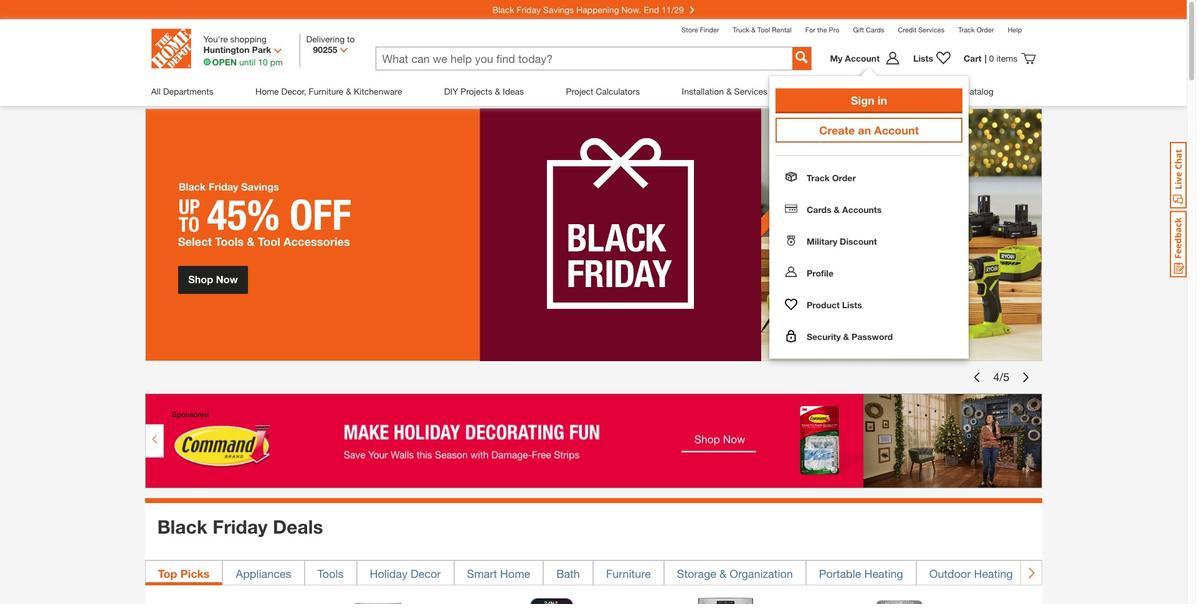 Task type: vqa. For each thing, say whether or not it's contained in the screenshot.
Store Finder link
yes



Task type: locate. For each thing, give the bounding box(es) containing it.
heating
[[864, 567, 903, 581], [974, 567, 1013, 581]]

1 vertical spatial services
[[734, 86, 768, 97]]

lists link
[[907, 51, 958, 66]]

lists down credit services link
[[913, 53, 933, 64]]

home right smart
[[500, 567, 530, 581]]

specials & offers link
[[810, 77, 877, 106]]

& for cards & accounts
[[834, 204, 840, 215]]

1 vertical spatial lists
[[842, 300, 862, 310]]

smart home button
[[454, 561, 543, 586]]

savings
[[543, 4, 574, 15]]

None text field
[[376, 47, 792, 69], [376, 47, 792, 69], [376, 47, 792, 69], [376, 47, 792, 69]]

& left offers
[[845, 86, 851, 97]]

cart
[[964, 53, 982, 64]]

track order up cards & accounts
[[807, 173, 856, 183]]

track up cards & accounts
[[807, 173, 830, 183]]

heating left the next arrow "icon"
[[974, 567, 1013, 581]]

1 vertical spatial friday
[[213, 516, 268, 538]]

& inside button
[[719, 567, 727, 581]]

heating for portable heating
[[864, 567, 903, 581]]

0 horizontal spatial services
[[734, 86, 768, 97]]

until
[[239, 57, 256, 67]]

store
[[682, 26, 698, 34]]

to
[[347, 34, 355, 44]]

the home depot logo link
[[151, 29, 191, 70]]

1 horizontal spatial track order
[[958, 26, 994, 34]]

1 horizontal spatial services
[[918, 26, 945, 34]]

1 vertical spatial furniture
[[606, 567, 651, 581]]

track order up cart
[[958, 26, 994, 34]]

bath button
[[543, 561, 593, 586]]

furniture
[[309, 86, 343, 97], [606, 567, 651, 581]]

pro
[[829, 26, 839, 34]]

0 horizontal spatial heating
[[864, 567, 903, 581]]

furniture button
[[593, 561, 664, 586]]

help link
[[1008, 26, 1022, 34]]

black up top picks button
[[157, 516, 207, 538]]

picks
[[180, 567, 210, 581]]

cards & accounts
[[807, 204, 882, 215]]

0 horizontal spatial furniture
[[309, 86, 343, 97]]

black
[[492, 4, 514, 15], [157, 516, 207, 538]]

heated workwear
[[1039, 567, 1128, 581]]

1 horizontal spatial track
[[958, 26, 975, 34]]

1 vertical spatial track
[[807, 173, 830, 183]]

1 vertical spatial account
[[874, 123, 919, 137]]

& left 'ideas'
[[495, 86, 500, 97]]

1 vertical spatial home
[[500, 567, 530, 581]]

store finder
[[682, 26, 719, 34]]

0 horizontal spatial home
[[255, 86, 279, 97]]

track up cart
[[958, 26, 975, 34]]

black friday savings happening now. end 11/29
[[492, 4, 686, 15]]

0 vertical spatial cards
[[866, 26, 884, 34]]

gift cards link
[[853, 26, 884, 34]]

& left accounts
[[834, 204, 840, 215]]

1 horizontal spatial lists
[[913, 53, 933, 64]]

cards up 'military'
[[807, 204, 831, 215]]

bath
[[556, 567, 580, 581]]

cards right gift
[[866, 26, 884, 34]]

an
[[858, 123, 871, 137]]

1 heating from the left
[[864, 567, 903, 581]]

heated workwear button
[[1026, 561, 1142, 586]]

storage
[[677, 567, 716, 581]]

0 horizontal spatial track
[[807, 173, 830, 183]]

1 horizontal spatial heating
[[974, 567, 1013, 581]]

installation & services link
[[682, 77, 768, 106]]

create an account link
[[776, 118, 962, 143]]

track
[[958, 26, 975, 34], [807, 173, 830, 183]]

security & password
[[807, 331, 893, 342]]

security & password link
[[782, 321, 962, 353]]

1 horizontal spatial home
[[500, 567, 530, 581]]

diy projects & ideas
[[444, 86, 524, 97]]

& right storage
[[719, 567, 727, 581]]

feedback link image
[[1170, 211, 1187, 278]]

4.8 cu. ft. ultrafast combo washer & dryer with ventless heat pump technology in carbon graphite image
[[502, 598, 602, 604]]

furniture right bath
[[606, 567, 651, 581]]

1 vertical spatial cards
[[807, 204, 831, 215]]

0 vertical spatial services
[[918, 26, 945, 34]]

1 vertical spatial black
[[157, 516, 207, 538]]

track order for the topmost track order link
[[958, 26, 994, 34]]

credit
[[898, 26, 917, 34]]

friday left savings
[[517, 4, 541, 15]]

0 horizontal spatial track order
[[807, 173, 856, 183]]

accounts
[[842, 204, 882, 215]]

top picks
[[158, 567, 210, 581]]

specials
[[810, 86, 843, 97]]

account right my at the top of the page
[[845, 53, 880, 64]]

pm
[[270, 57, 283, 67]]

local ad & catalog
[[919, 86, 994, 97]]

0 horizontal spatial cards
[[807, 204, 831, 215]]

next slide image
[[1021, 372, 1031, 382]]

military discount
[[807, 236, 877, 247]]

track order link up accounts
[[782, 162, 962, 194]]

for
[[805, 26, 815, 34]]

0 vertical spatial furniture
[[309, 86, 343, 97]]

& right security
[[843, 331, 849, 342]]

0 vertical spatial track
[[958, 26, 975, 34]]

decor,
[[281, 86, 306, 97]]

0 vertical spatial track order
[[958, 26, 994, 34]]

0 vertical spatial track order link
[[958, 26, 994, 34]]

lists right product
[[842, 300, 862, 310]]

services right the credit
[[918, 26, 945, 34]]

30 in. 5.3 cu. ft. freestanding electric range in stainless steel image
[[675, 598, 776, 604]]

0 vertical spatial friday
[[517, 4, 541, 15]]

1 horizontal spatial black
[[492, 4, 514, 15]]

services
[[918, 26, 945, 34], [734, 86, 768, 97]]

next arrow image
[[1026, 567, 1036, 579]]

order up 0
[[977, 26, 994, 34]]

in
[[878, 93, 887, 107]]

create
[[819, 123, 855, 137]]

the home depot image
[[151, 29, 191, 69]]

items
[[996, 53, 1018, 64]]

0 horizontal spatial lists
[[842, 300, 862, 310]]

furniture right 'decor,'
[[309, 86, 343, 97]]

black friday deals
[[157, 516, 323, 538]]

order
[[977, 26, 994, 34], [832, 173, 856, 183]]

home inside "button"
[[500, 567, 530, 581]]

1 vertical spatial track order
[[807, 173, 856, 183]]

heating up 4.5 cu. ft. top load washer in white image
[[864, 567, 903, 581]]

all departments
[[151, 86, 213, 97]]

0 horizontal spatial black
[[157, 516, 207, 538]]

help
[[1008, 26, 1022, 34]]

& right installation
[[726, 86, 732, 97]]

workwear
[[1078, 567, 1128, 581]]

0 horizontal spatial order
[[832, 173, 856, 183]]

1 horizontal spatial friday
[[517, 4, 541, 15]]

services right installation
[[734, 86, 768, 97]]

product
[[807, 300, 840, 310]]

for the pro
[[805, 26, 839, 34]]

friday up appliances button
[[213, 516, 268, 538]]

rental
[[772, 26, 792, 34]]

product lists
[[807, 300, 862, 310]]

1 vertical spatial order
[[832, 173, 856, 183]]

truck & tool rental
[[733, 26, 792, 34]]

sign in
[[851, 93, 887, 107]]

friday
[[517, 4, 541, 15], [213, 516, 268, 538]]

0 vertical spatial lists
[[913, 53, 933, 64]]

order up cards & accounts
[[832, 173, 856, 183]]

28 cu. ft. 3 door french door refrigerator with ice and water dispenser and craft ice in printproof stainless steel image
[[328, 598, 429, 604]]

track order link up cart
[[958, 26, 994, 34]]

security
[[807, 331, 841, 342]]

huntington park
[[203, 44, 271, 55]]

deals
[[273, 516, 323, 538]]

0 vertical spatial black
[[492, 4, 514, 15]]

tools button
[[304, 561, 357, 586]]

black left savings
[[492, 4, 514, 15]]

home left 'decor,'
[[255, 86, 279, 97]]

outdoor heating button
[[916, 561, 1026, 586]]

track for track order link to the bottom
[[807, 173, 830, 183]]

cards
[[866, 26, 884, 34], [807, 204, 831, 215]]

account right an
[[874, 123, 919, 137]]

holiday
[[370, 567, 408, 581]]

0 vertical spatial order
[[977, 26, 994, 34]]

kitchenware
[[354, 86, 402, 97]]

90255
[[313, 44, 337, 55]]

1 horizontal spatial furniture
[[606, 567, 651, 581]]

& left tool
[[751, 26, 756, 34]]

& right ad
[[955, 86, 961, 97]]

sign
[[851, 93, 875, 107]]

0 horizontal spatial friday
[[213, 516, 268, 538]]

2 heating from the left
[[974, 567, 1013, 581]]

installation & services
[[682, 86, 768, 97]]

services inside 'link'
[[734, 86, 768, 97]]



Task type: describe. For each thing, give the bounding box(es) containing it.
26 cu. ft. smart counter-depth max french door refrigerator with dual ice makers in printproof stainless steel image
[[1023, 598, 1124, 604]]

live chat image
[[1170, 142, 1187, 209]]

diy
[[444, 86, 458, 97]]

local
[[919, 86, 940, 97]]

4 / 5
[[993, 370, 1010, 384]]

appliances button
[[223, 561, 304, 586]]

open until 10 pm
[[212, 57, 283, 67]]

track for the topmost track order link
[[958, 26, 975, 34]]

the
[[817, 26, 827, 34]]

delivering to
[[306, 34, 355, 44]]

smart
[[467, 567, 497, 581]]

projects
[[461, 86, 492, 97]]

& for specials & offers
[[845, 86, 851, 97]]

portable heating
[[819, 567, 903, 581]]

heating for outdoor heating
[[974, 567, 1013, 581]]

departments
[[163, 86, 213, 97]]

& for truck & tool rental
[[751, 26, 756, 34]]

/
[[1000, 370, 1003, 384]]

lists inside 'link'
[[842, 300, 862, 310]]

portable
[[819, 567, 861, 581]]

end
[[644, 4, 659, 15]]

open
[[212, 57, 237, 67]]

black for black friday savings happening now. end 11/29
[[492, 4, 514, 15]]

11/29
[[662, 4, 684, 15]]

4.5 cu. ft. top load washer in white image
[[849, 598, 950, 604]]

for the pro link
[[805, 26, 839, 34]]

gift
[[853, 26, 864, 34]]

park
[[252, 44, 271, 55]]

specials & offers
[[810, 86, 877, 97]]

create an account
[[819, 123, 919, 137]]

cards & accounts link
[[782, 194, 962, 226]]

10
[[258, 57, 268, 67]]

1 horizontal spatial cards
[[866, 26, 884, 34]]

1 horizontal spatial order
[[977, 26, 994, 34]]

catalog
[[963, 86, 994, 97]]

credit services
[[898, 26, 945, 34]]

shopping
[[230, 34, 267, 44]]

0 vertical spatial home
[[255, 86, 279, 97]]

project
[[566, 86, 593, 97]]

5
[[1003, 370, 1010, 384]]

product lists link
[[782, 289, 962, 321]]

military discount link
[[782, 226, 962, 257]]

discount
[[840, 236, 877, 247]]

all
[[151, 86, 161, 97]]

storage & organization button
[[664, 561, 806, 586]]

& for security & password
[[843, 331, 849, 342]]

decor
[[411, 567, 441, 581]]

my account
[[830, 53, 880, 64]]

tools
[[317, 567, 344, 581]]

black friday savings happening now. end 11/29 link
[[492, 4, 694, 15]]

4
[[993, 370, 1000, 384]]

now.
[[621, 4, 641, 15]]

diy projects & ideas link
[[444, 77, 524, 106]]

1 vertical spatial track order link
[[782, 162, 962, 194]]

portable heating button
[[806, 561, 916, 586]]

my account link
[[830, 51, 907, 66]]

credit services link
[[898, 26, 945, 34]]

track order for track order link to the bottom
[[807, 173, 856, 183]]

you're
[[203, 34, 228, 44]]

profile
[[807, 268, 834, 278]]

heated
[[1039, 567, 1075, 581]]

sign in link
[[776, 88, 962, 112]]

black for black friday deals
[[157, 516, 207, 538]]

smart home
[[467, 567, 530, 581]]

project calculators link
[[566, 77, 640, 106]]

holiday decor
[[370, 567, 441, 581]]

& for storage & organization
[[719, 567, 727, 581]]

& left kitchenware
[[346, 86, 351, 97]]

image for black friday savings up to 45% off select tools & tool accesories image
[[145, 108, 1042, 361]]

huntington
[[203, 44, 250, 55]]

military
[[807, 236, 837, 247]]

furniture inside button
[[606, 567, 651, 581]]

delivering
[[306, 34, 345, 44]]

holiday decor button
[[357, 561, 454, 586]]

& for installation & services
[[726, 86, 732, 97]]

0 items
[[989, 53, 1018, 64]]

submit search image
[[795, 51, 808, 64]]

storage & organization
[[677, 567, 793, 581]]

ideas
[[503, 86, 524, 97]]

offers
[[853, 86, 877, 97]]

truck & tool rental link
[[733, 26, 792, 34]]

previous slide image
[[972, 372, 982, 382]]

store finder link
[[682, 26, 719, 34]]

0 vertical spatial account
[[845, 53, 880, 64]]

home decor, furniture & kitchenware
[[255, 86, 402, 97]]

local ad & catalog link
[[919, 77, 994, 106]]

gift cards
[[853, 26, 884, 34]]

outdoor
[[929, 567, 971, 581]]

home decor, furniture & kitchenware link
[[255, 77, 402, 106]]

friday for deals
[[213, 516, 268, 538]]

friday for savings
[[517, 4, 541, 15]]

you're shopping
[[203, 34, 267, 44]]

outdoor heating
[[929, 567, 1013, 581]]



